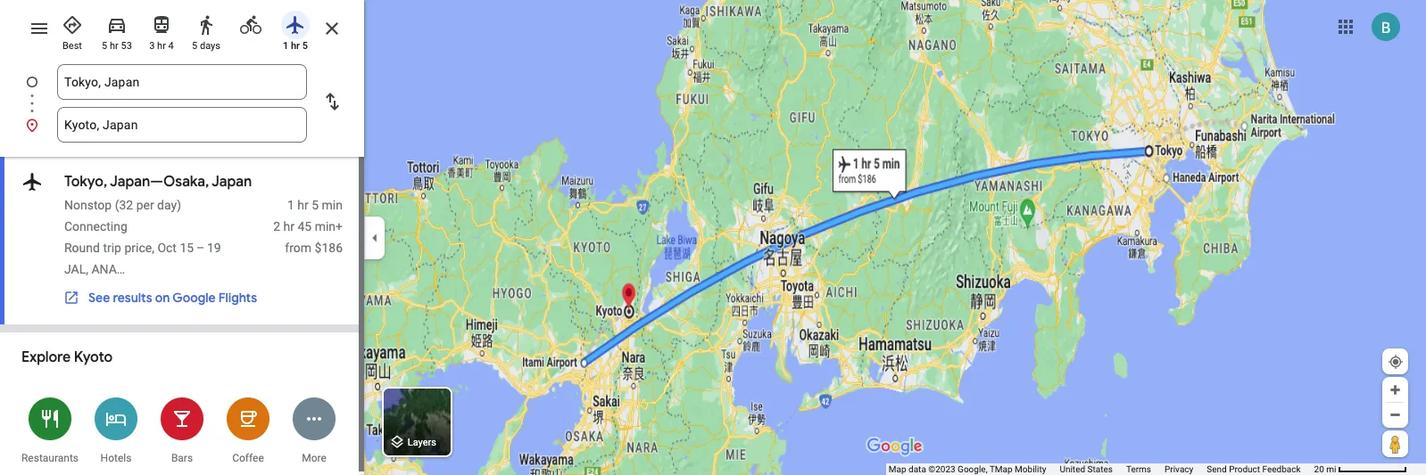 Task type: locate. For each thing, give the bounding box(es) containing it.
terms
[[1127, 465, 1152, 475]]

53
[[121, 40, 132, 52]]

footer containing map data ©2023 google, tmap mobility
[[889, 464, 1315, 476]]

3 hr 4
[[149, 40, 174, 52]]

directions main content
[[0, 0, 364, 476]]

footer
[[889, 464, 1315, 476]]

walking image
[[196, 14, 217, 36]]

hr for 3 hr 4
[[157, 40, 166, 52]]

hr up 45
[[298, 198, 309, 212]]

coffee
[[232, 453, 264, 465]]

3
[[149, 40, 155, 52]]

google maps element
[[0, 0, 1427, 476]]

1 down flights icon
[[283, 40, 289, 52]]

none field destination kyoto, japan
[[64, 107, 300, 143]]

1 hr 5
[[283, 40, 308, 52]]

flights
[[218, 290, 257, 306]]

0 vertical spatial none field
[[64, 64, 300, 100]]

see results on google flights
[[88, 290, 257, 306]]

explore
[[21, 349, 71, 367]]

None radio
[[232, 7, 270, 39]]

list item down starting point tokyo, japan field
[[0, 107, 364, 143]]

on
[[155, 290, 170, 306]]

google,
[[958, 465, 988, 475]]

0 vertical spatial min
[[322, 198, 343, 212]]

min
[[322, 198, 343, 212], [315, 220, 336, 234]]

0 vertical spatial 1
[[283, 40, 289, 52]]

list
[[0, 64, 364, 143]]

mi
[[1327, 465, 1337, 475]]

none field inside list item
[[64, 64, 300, 100]]

hotels button
[[83, 387, 149, 475]]

1 for 1 hr 5
[[283, 40, 289, 52]]

connecting
[[64, 220, 128, 234]]

1
[[283, 40, 289, 52], [287, 198, 295, 212]]

united
[[1060, 465, 1086, 475]]

send product feedback
[[1207, 465, 1301, 475]]

list item
[[0, 64, 364, 121], [0, 107, 364, 143]]

united states
[[1060, 465, 1113, 475]]

1 inside  element
[[287, 198, 295, 212]]

5 left 53
[[102, 40, 107, 52]]

5 hr 53
[[102, 40, 132, 52]]

hr for 1 hr 5
[[291, 40, 300, 52]]

transit image
[[151, 14, 172, 36]]

list item down 4 at the left top of the page
[[0, 64, 364, 121]]

1 vertical spatial 1
[[287, 198, 295, 212]]

5 left 'days' at the left of the page
[[192, 40, 198, 52]]

privacy
[[1165, 465, 1194, 475]]

5
[[102, 40, 107, 52], [192, 40, 198, 52], [302, 40, 308, 52], [312, 198, 319, 212]]

none field for 1st list item from the top of the google maps element
[[64, 64, 300, 100]]

from $186
[[285, 241, 343, 255]]

restaurants
[[21, 453, 79, 465]]

japan—osaka,
[[110, 173, 209, 191]]

price,
[[124, 241, 154, 255]]

ana
[[91, 262, 117, 277]]

reverse starting point and destination image
[[321, 91, 343, 112]]

best
[[63, 40, 82, 52]]

jal , ana …
[[64, 262, 125, 277]]

5 inside radio
[[102, 40, 107, 52]]

send product feedback button
[[1207, 464, 1301, 476]]

Destination Kyoto, Japan field
[[64, 114, 300, 136]]

map data ©2023 google, tmap mobility
[[889, 465, 1047, 475]]

mobility
[[1015, 465, 1047, 475]]

zoom out image
[[1389, 409, 1403, 422]]

bars button
[[149, 387, 215, 475]]

hr inside radio
[[110, 40, 119, 52]]

)
[[177, 198, 181, 212]]

hr down flights icon
[[291, 40, 300, 52]]

hr left 53
[[110, 40, 119, 52]]

1 inside option
[[283, 40, 289, 52]]

flights image
[[21, 170, 43, 195]]

45
[[298, 220, 312, 234]]

min up '+'
[[322, 198, 343, 212]]

round
[[64, 241, 100, 255]]

hr right 3
[[157, 40, 166, 52]]

none field for second list item from the top of the google maps element
[[64, 107, 300, 143]]

2 hr 45 min +
[[273, 220, 343, 234]]

None field
[[64, 64, 300, 100], [64, 107, 300, 143]]

5 days radio
[[187, 7, 225, 53]]

flights image
[[285, 14, 306, 36]]

from
[[285, 241, 312, 255]]

collapse side panel image
[[365, 228, 385, 248]]

hr right the 2
[[283, 220, 295, 234]]

2 none field from the top
[[64, 107, 300, 143]]

product
[[1229, 465, 1261, 475]]

coffee button
[[215, 387, 281, 475]]

2
[[273, 220, 280, 234]]

none field down 4 at the left top of the page
[[64, 64, 300, 100]]

min for 5
[[322, 198, 343, 212]]

restaurants button
[[17, 387, 83, 475]]

show your location image
[[1388, 354, 1404, 370]]

none field down starting point tokyo, japan field
[[64, 107, 300, 143]]

1 vertical spatial none field
[[64, 107, 300, 143]]

(
[[115, 198, 119, 212]]

Best radio
[[54, 7, 91, 53]]

1 vertical spatial min
[[315, 220, 336, 234]]

hr
[[110, 40, 119, 52], [157, 40, 166, 52], [291, 40, 300, 52], [298, 198, 309, 212], [283, 220, 295, 234]]

5 down flights icon
[[302, 40, 308, 52]]

nonstop
[[64, 198, 112, 212]]

+
[[336, 220, 343, 234]]

min right 45
[[315, 220, 336, 234]]

states
[[1088, 465, 1113, 475]]

nonstop ( 32 per day )
[[64, 198, 181, 212]]

1 up 2 hr 45 min + on the left top of the page
[[287, 198, 295, 212]]

per
[[136, 198, 154, 212]]

,
[[86, 262, 88, 277]]

5 up 2 hr 45 min + on the left top of the page
[[312, 198, 319, 212]]

footer inside google maps element
[[889, 464, 1315, 476]]

1 none field from the top
[[64, 64, 300, 100]]

32
[[119, 198, 133, 212]]

explore kyoto
[[21, 349, 113, 367]]

trip
[[103, 241, 121, 255]]

5 inside radio
[[192, 40, 198, 52]]



Task type: vqa. For each thing, say whether or not it's contained in the screenshot.
the bottom figueroa
no



Task type: describe. For each thing, give the bounding box(es) containing it.
5 days
[[192, 40, 220, 52]]

1 hr 5 radio
[[277, 7, 314, 53]]

cycling image
[[240, 14, 262, 36]]

20 mi
[[1315, 465, 1337, 475]]

1 hr 5 min
[[287, 198, 343, 212]]

united states button
[[1060, 464, 1113, 476]]

data
[[909, 465, 927, 475]]

 element
[[0, 157, 364, 326]]

$186
[[315, 241, 343, 255]]

round trip price, oct 15 – 19
[[64, 241, 221, 255]]

see results on google flights link
[[54, 283, 266, 313]]

more button
[[281, 387, 347, 475]]

15 – 19
[[180, 241, 221, 255]]

5 inside  element
[[312, 198, 319, 212]]

day
[[157, 198, 177, 212]]

map
[[889, 465, 907, 475]]

privacy button
[[1165, 464, 1194, 476]]

hotels
[[101, 453, 132, 465]]

best travel modes image
[[62, 14, 83, 36]]

1 list item from the top
[[0, 64, 364, 121]]

tokyo, japan—osaka, japan
[[64, 173, 252, 191]]

japan
[[212, 173, 252, 191]]

none field starting point tokyo, japan
[[64, 64, 300, 100]]

driving image
[[106, 14, 128, 36]]

oct
[[157, 241, 177, 255]]

5 inside option
[[302, 40, 308, 52]]

4
[[168, 40, 174, 52]]


[[21, 170, 43, 195]]

more
[[302, 453, 327, 465]]

jal
[[64, 262, 86, 277]]

list inside google maps element
[[0, 64, 364, 143]]

20
[[1315, 465, 1325, 475]]

show street view coverage image
[[1383, 431, 1409, 458]]

close directions image
[[321, 18, 343, 39]]

3 hr 4 radio
[[143, 7, 180, 53]]

20 mi button
[[1315, 465, 1408, 475]]

hr for 1 hr 5 min
[[298, 198, 309, 212]]

kyoto
[[74, 349, 113, 367]]

…
[[117, 262, 125, 277]]

tokyo,
[[64, 173, 107, 191]]

hr for 5 hr 53
[[110, 40, 119, 52]]

bars
[[171, 453, 193, 465]]

5 hr 53 radio
[[98, 7, 136, 53]]

tmap
[[990, 465, 1013, 475]]

feedback
[[1263, 465, 1301, 475]]

min for 45
[[315, 220, 336, 234]]

zoom in image
[[1389, 384, 1403, 397]]

results
[[113, 290, 152, 306]]

send
[[1207, 465, 1227, 475]]

hr for 2 hr 45 min +
[[283, 220, 295, 234]]

layers
[[408, 438, 436, 449]]

2 list item from the top
[[0, 107, 364, 143]]

days
[[200, 40, 220, 52]]

terms button
[[1127, 464, 1152, 476]]

see
[[88, 290, 110, 306]]

©2023
[[929, 465, 956, 475]]

1 for 1 hr 5 min
[[287, 198, 295, 212]]

Starting point Tokyo, Japan field
[[64, 71, 300, 93]]

google
[[173, 290, 216, 306]]



